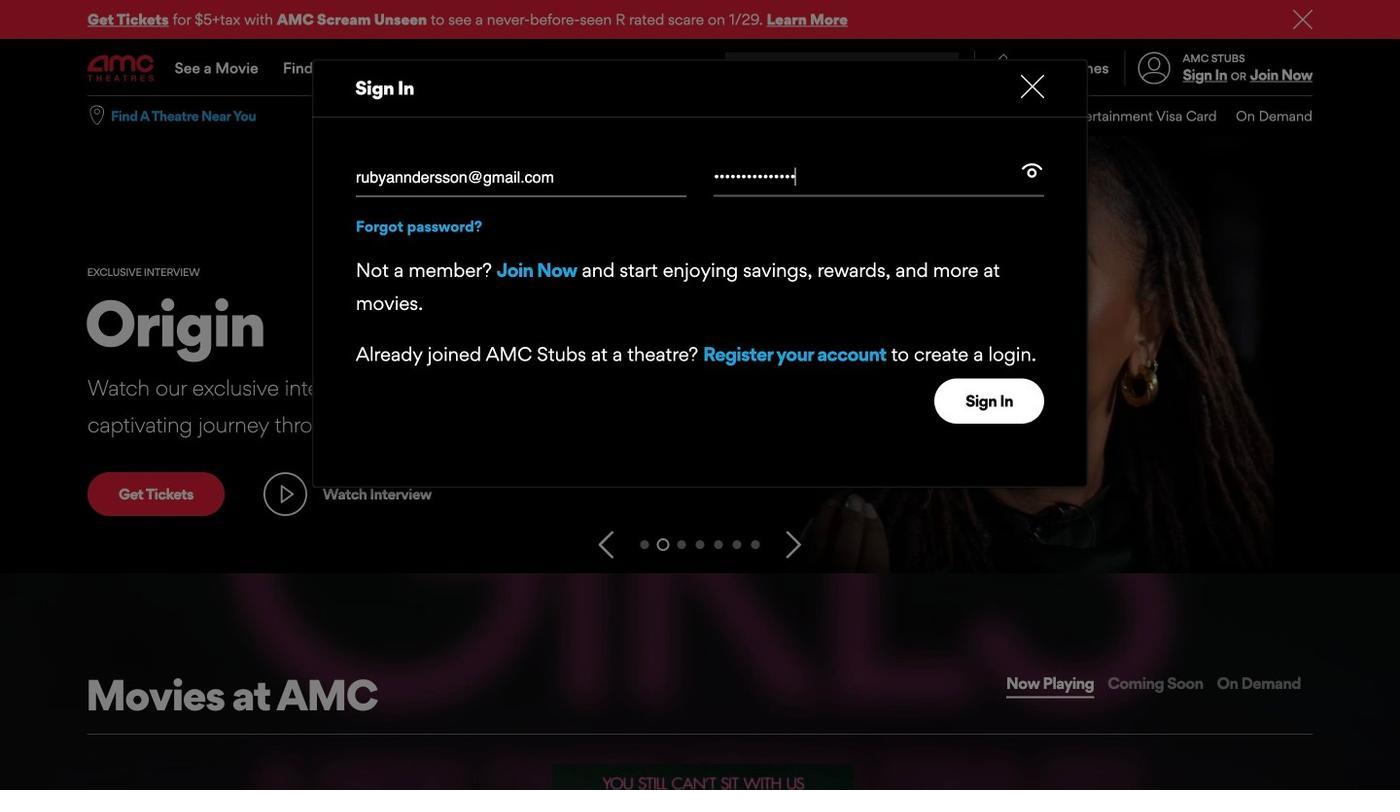 Task type: locate. For each thing, give the bounding box(es) containing it.
5 menu item from the left
[[1008, 96, 1217, 136]]

menu item
[[685, 96, 786, 136], [786, 96, 869, 136], [869, 96, 927, 136], [927, 96, 1008, 136], [1008, 96, 1217, 136], [1217, 96, 1313, 136]]

menu
[[88, 41, 1313, 95], [685, 96, 1313, 136]]

close element
[[1021, 75, 1045, 98]]

4 menu item from the left
[[927, 96, 1008, 136]]

origin interview image
[[0, 136, 1323, 574]]

amc logo image
[[88, 55, 156, 81], [88, 55, 156, 81]]

sign in or join amc stubs element
[[1125, 41, 1313, 95]]

6 menu item from the left
[[1217, 96, 1313, 136]]

Email email field
[[356, 159, 687, 197]]

2 menu item from the left
[[786, 96, 869, 136]]

user profile image
[[1127, 52, 1182, 84]]



Task type: describe. For each thing, give the bounding box(es) containing it.
Password password field
[[714, 159, 1020, 195]]

1 vertical spatial menu
[[685, 96, 1313, 136]]

1 menu item from the left
[[685, 96, 786, 136]]

3 menu item from the left
[[869, 96, 927, 136]]

movie poster for mean girls image
[[552, 764, 854, 791]]

submit search icon image
[[936, 60, 951, 76]]

showtimes image
[[976, 51, 1033, 86]]

close image
[[1021, 75, 1045, 98]]

0 vertical spatial menu
[[88, 41, 1313, 95]]



Task type: vqa. For each thing, say whether or not it's contained in the screenshot.
On Demand link
no



